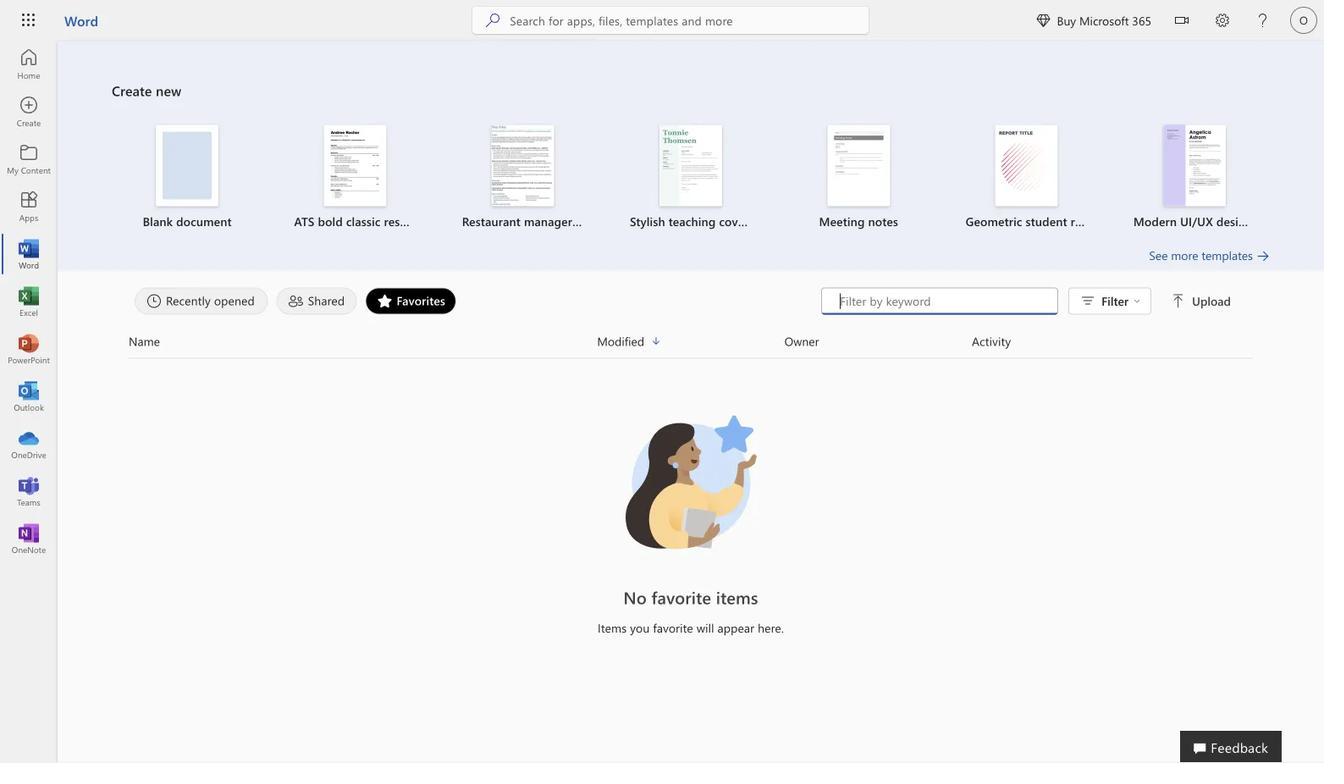 Task type: vqa. For each thing, say whether or not it's contained in the screenshot.
Meeting
yes



Task type: locate. For each thing, give the bounding box(es) containing it.
tab list
[[130, 288, 822, 315]]

stylish teaching cover letter image
[[660, 125, 722, 206]]

1 horizontal spatial cover
[[1267, 213, 1297, 229]]

cover left letter
[[719, 213, 749, 229]]

geometric student report element
[[953, 125, 1106, 238]]

create
[[112, 81, 152, 100]]

restaurant manager resume element
[[449, 125, 616, 238]]

document
[[176, 213, 232, 229]]

modified button
[[597, 332, 785, 351]]

powerpoint image
[[20, 340, 37, 357]]

my content image
[[20, 151, 37, 168]]

microsoft
[[1080, 12, 1129, 28]]

cover inside "element"
[[719, 213, 749, 229]]

restaurant manager resume
[[462, 213, 616, 229]]

manager
[[524, 213, 573, 229]]

navigation
[[0, 41, 58, 562]]

1 resume from the left
[[384, 213, 424, 229]]

geometric
[[966, 213, 1023, 229]]

onedrive image
[[20, 435, 37, 452]]

stylish teaching cover letter element
[[617, 125, 782, 238]]

 upload
[[1172, 293, 1231, 309]]

recently opened element
[[135, 288, 268, 315]]

items
[[598, 620, 627, 636]]

1 cover from the left
[[719, 213, 749, 229]]

favorites tab
[[361, 288, 461, 315]]

2 cover from the left
[[1267, 213, 1297, 229]]

favorite up items you favorite will appear here.
[[652, 586, 712, 609]]

report
[[1071, 213, 1106, 229]]

owner button
[[785, 332, 972, 351]]

modern ui/ux designer cover letter image
[[1164, 125, 1226, 206]]

1 vertical spatial favorite
[[653, 620, 694, 636]]

shared element
[[277, 288, 357, 315]]

items you favorite will appear here.
[[598, 620, 784, 636]]

templates
[[1202, 247, 1253, 263]]


[[1172, 294, 1186, 308]]

ats
[[294, 213, 315, 229]]

None search field
[[473, 7, 869, 34]]

favorites
[[397, 293, 446, 308]]

1 horizontal spatial resume
[[576, 213, 616, 229]]

you
[[630, 620, 650, 636]]

geometric student report
[[966, 213, 1106, 229]]

none search field inside word banner
[[473, 7, 869, 34]]

modified
[[597, 333, 645, 349]]

row
[[129, 332, 1253, 359]]

stylish
[[630, 213, 665, 229]]

filter 
[[1102, 293, 1141, 309]]

status containing filter
[[822, 288, 1235, 315]]

0 horizontal spatial resume
[[384, 213, 424, 229]]

resume right classic
[[384, 213, 424, 229]]

here.
[[758, 620, 784, 636]]

blank document element
[[113, 125, 261, 238]]

favorite left will
[[653, 620, 694, 636]]

owner
[[785, 333, 819, 349]]

resume right manager
[[576, 213, 616, 229]]

ats bold classic resume image
[[324, 125, 387, 206]]

onenote image
[[20, 530, 37, 547]]

name
[[129, 333, 160, 349]]

cover
[[719, 213, 749, 229], [1267, 213, 1297, 229]]

restaurant
[[462, 213, 521, 229]]

letter
[[752, 213, 782, 229]]

365
[[1133, 12, 1152, 28]]

tab list containing recently opened
[[130, 288, 822, 315]]

filter
[[1102, 293, 1129, 309]]

modern ui/ux designer cover letter element
[[1121, 125, 1325, 238]]

blank
[[143, 213, 173, 229]]

0 horizontal spatial cover
[[719, 213, 749, 229]]

meeting notes element
[[785, 125, 933, 238]]

notes
[[868, 213, 899, 229]]

resume
[[384, 213, 424, 229], [576, 213, 616, 229]]

status
[[822, 288, 1235, 315]]

no favorite items status
[[410, 586, 972, 609]]

items you favorite will appear here. status
[[410, 620, 972, 636]]

cover left lette
[[1267, 213, 1297, 229]]

see more templates button
[[1150, 247, 1270, 264]]

favorite
[[652, 586, 712, 609], [653, 620, 694, 636]]

Search box. Suggestions appear as you type. search field
[[510, 7, 869, 34]]



Task type: describe. For each thing, give the bounding box(es) containing it.
modern ui/ux designer cover lette
[[1134, 213, 1325, 229]]

shared tab
[[272, 288, 361, 315]]

home image
[[20, 56, 37, 73]]

meeting notes
[[819, 213, 899, 229]]

outlook image
[[20, 388, 37, 405]]

modern
[[1134, 213, 1177, 229]]

no favorite items
[[624, 586, 759, 609]]

items
[[716, 586, 759, 609]]

row containing name
[[129, 332, 1253, 359]]

word image
[[20, 246, 37, 263]]

activity, column 4 of 4 column header
[[972, 332, 1253, 351]]

shared
[[308, 293, 345, 308]]

Filter by keyword text field
[[839, 293, 1049, 310]]

lette
[[1301, 213, 1325, 229]]

teams image
[[20, 483, 37, 500]]

student
[[1026, 213, 1068, 229]]

0 vertical spatial favorite
[[652, 586, 712, 609]]

recently opened tab
[[130, 288, 272, 315]]

word banner
[[0, 0, 1325, 44]]

excel image
[[20, 293, 37, 310]]

more
[[1171, 247, 1199, 263]]

will
[[697, 620, 714, 636]]

buy
[[1057, 12, 1077, 28]]

o
[[1300, 14, 1308, 27]]

name button
[[129, 332, 597, 351]]


[[1037, 14, 1051, 27]]

see
[[1150, 247, 1168, 263]]


[[1134, 298, 1141, 304]]

meeting notes image
[[828, 125, 890, 206]]

 buy microsoft 365
[[1037, 12, 1152, 28]]

upload
[[1193, 293, 1231, 309]]

ats bold classic resume element
[[281, 125, 429, 238]]

ats bold classic resume
[[294, 213, 424, 229]]

favorites element
[[365, 288, 457, 315]]

word
[[64, 11, 98, 29]]

feedback button
[[1181, 731, 1282, 763]]

blank document
[[143, 213, 232, 229]]


[[1176, 14, 1189, 27]]

geometric student report image
[[996, 125, 1058, 206]]

create new
[[112, 81, 181, 100]]

apps image
[[20, 198, 37, 215]]

bold
[[318, 213, 343, 229]]

see more templates
[[1150, 247, 1253, 263]]

recently
[[166, 293, 211, 308]]

activity
[[972, 333, 1011, 349]]

classic
[[346, 213, 381, 229]]

meeting
[[819, 213, 865, 229]]

stylish teaching cover letter
[[630, 213, 782, 229]]

 button
[[1162, 0, 1203, 44]]

create image
[[20, 103, 37, 120]]

designer
[[1217, 213, 1264, 229]]

new
[[156, 81, 181, 100]]

restaurant manager resume image
[[492, 125, 554, 206]]

o button
[[1284, 0, 1325, 41]]

ui/ux
[[1181, 213, 1214, 229]]

appear
[[718, 620, 755, 636]]

feedback
[[1211, 738, 1269, 756]]

empty state icon image
[[615, 406, 767, 559]]

recently opened
[[166, 293, 255, 308]]

no
[[624, 586, 647, 609]]

opened
[[214, 293, 255, 308]]

teaching
[[669, 213, 716, 229]]

2 resume from the left
[[576, 213, 616, 229]]



